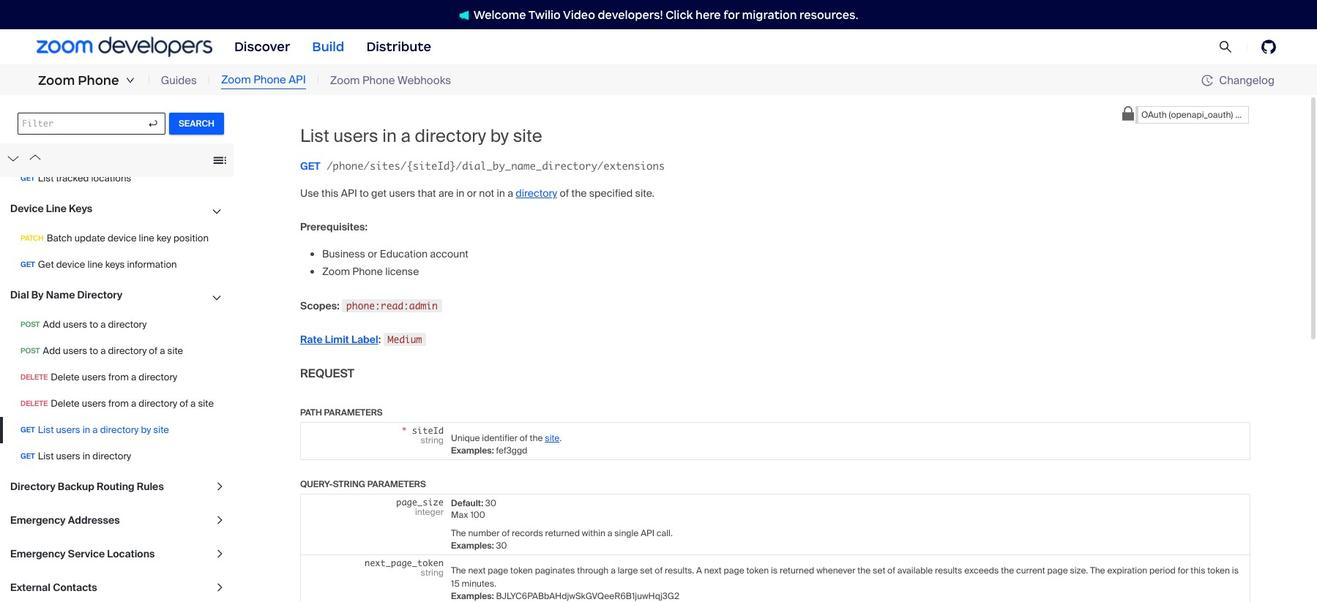 Task type: describe. For each thing, give the bounding box(es) containing it.
here
[[696, 8, 721, 22]]

welcome twilio video developers! click here for migration resources.
[[473, 8, 858, 22]]

api
[[289, 73, 306, 87]]

history image
[[1202, 75, 1219, 86]]

zoom phone api
[[221, 73, 306, 87]]

zoom for zoom phone api
[[221, 73, 251, 87]]

string
[[333, 479, 365, 490]]

zoom for zoom phone
[[38, 72, 75, 89]]

video
[[563, 8, 595, 22]]

request
[[300, 366, 354, 381]]

search image
[[1219, 40, 1232, 54]]

for
[[724, 8, 739, 22]]

changelog link
[[1202, 73, 1275, 87]]

notification image
[[459, 10, 473, 20]]

github image
[[1261, 40, 1276, 54]]

notification image
[[459, 10, 469, 20]]

path
[[300, 407, 322, 419]]

phone for zoom phone
[[78, 72, 119, 89]]

zoom phone
[[38, 72, 119, 89]]

zoom developer logo image
[[37, 37, 212, 57]]



Task type: vqa. For each thing, say whether or not it's contained in the screenshot.
the "support"
no



Task type: locate. For each thing, give the bounding box(es) containing it.
phone
[[78, 72, 119, 89], [253, 73, 286, 87], [362, 73, 395, 88]]

phone left webhooks
[[362, 73, 395, 88]]

3 phone from the left
[[362, 73, 395, 88]]

phone left the down icon
[[78, 72, 119, 89]]

twilio
[[528, 8, 561, 22]]

1 phone from the left
[[78, 72, 119, 89]]

search image
[[1219, 40, 1232, 54]]

0 horizontal spatial phone
[[78, 72, 119, 89]]

welcome
[[473, 8, 526, 22]]

parameters right the string
[[367, 479, 426, 490]]

zoom phone webhooks link
[[330, 72, 451, 89]]

path parameters
[[300, 407, 383, 419]]

down image
[[126, 76, 135, 85]]

0 vertical spatial parameters
[[324, 407, 383, 419]]

webhooks
[[398, 73, 451, 88]]

1 horizontal spatial phone
[[253, 73, 286, 87]]

guides link
[[161, 72, 197, 89]]

resources.
[[800, 8, 858, 22]]

3 zoom from the left
[[330, 73, 360, 88]]

history image
[[1202, 75, 1213, 86]]

zoom phone webhooks
[[330, 73, 451, 88]]

phone left api
[[253, 73, 286, 87]]

2 horizontal spatial phone
[[362, 73, 395, 88]]

guides
[[161, 73, 197, 88]]

developers!
[[598, 8, 663, 22]]

parameters right "path" at the left of the page
[[324, 407, 383, 419]]

1 vertical spatial parameters
[[367, 479, 426, 490]]

changelog
[[1219, 73, 1275, 87]]

2 zoom from the left
[[221, 73, 251, 87]]

click
[[666, 8, 693, 22]]

1 zoom from the left
[[38, 72, 75, 89]]

zoom for zoom phone webhooks
[[330, 73, 360, 88]]

migration
[[742, 8, 797, 22]]

zoom phone api link
[[221, 72, 306, 89]]

query-string parameters
[[300, 479, 426, 490]]

2 horizontal spatial zoom
[[330, 73, 360, 88]]

phone for zoom phone webhooks
[[362, 73, 395, 88]]

0 horizontal spatial zoom
[[38, 72, 75, 89]]

2 phone from the left
[[253, 73, 286, 87]]

phone for zoom phone api
[[253, 73, 286, 87]]

query-
[[300, 479, 333, 490]]

welcome twilio video developers! click here for migration resources. link
[[444, 7, 873, 22]]

zoom
[[38, 72, 75, 89], [221, 73, 251, 87], [330, 73, 360, 88]]

github image
[[1261, 40, 1276, 54]]

1 horizontal spatial zoom
[[221, 73, 251, 87]]

parameters
[[324, 407, 383, 419], [367, 479, 426, 490]]



